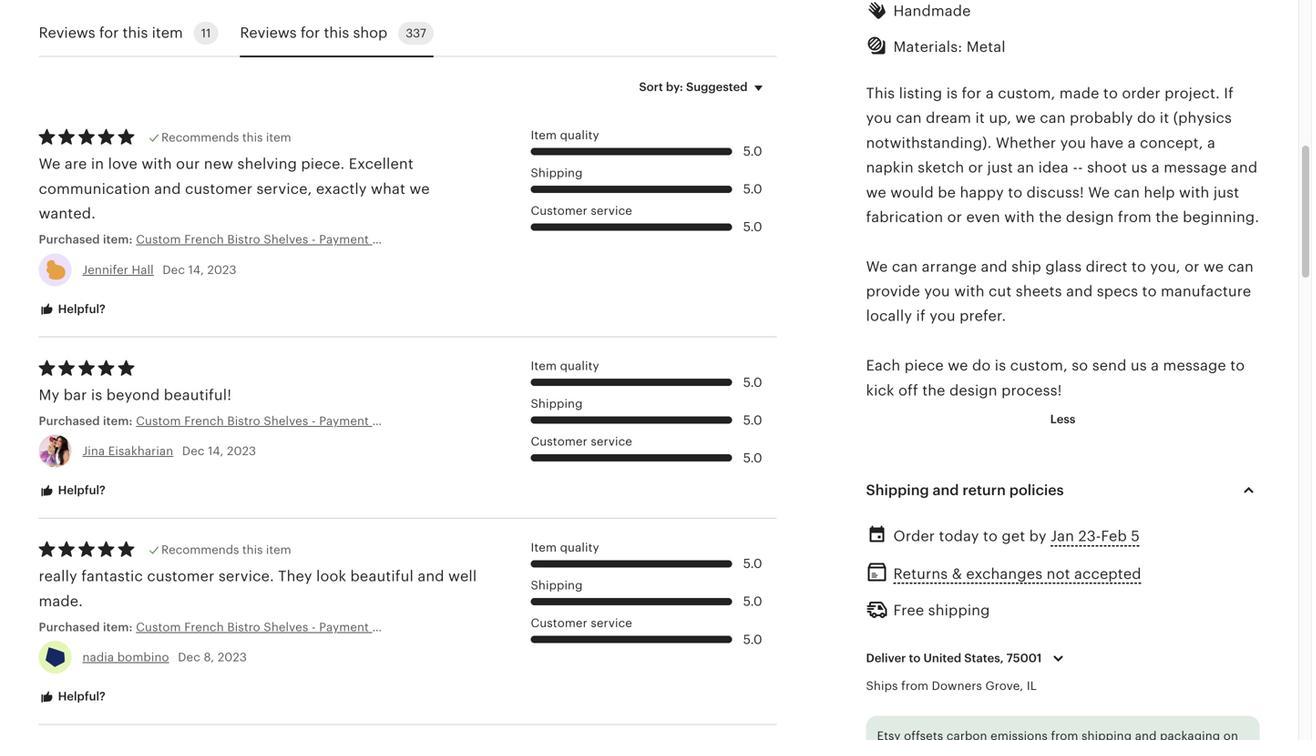 Task type: locate. For each thing, give the bounding box(es) containing it.
to down you,
[[1142, 283, 1157, 300]]

3 helpful? from the top
[[55, 690, 106, 704]]

bistro for they
[[227, 621, 260, 635]]

the right "off"
[[922, 383, 946, 399]]

is up the dream in the right of the page
[[946, 85, 958, 102]]

sketch
[[918, 160, 964, 176]]

2 vertical spatial helpful? button
[[25, 681, 119, 715]]

custom, inside this listing is for a custom, made to order project.  if you can dream it up, we can probably do it (physics notwithstanding).  whether you have a concept, a napkin sketch or just an idea -- shoot us a message and we would be happy to discuss!  we can help with just fabrication or even with the design from the beginning.
[[998, 85, 1056, 102]]

helpful? button
[[25, 293, 119, 327], [25, 474, 119, 508], [25, 681, 119, 715]]

2 vertical spatial quality
[[560, 541, 599, 555]]

0 vertical spatial custom
[[136, 233, 181, 247]]

2 purchased item: custom french bistro shelves - payment for completed designs from the top
[[39, 415, 502, 428]]

message down 'concept,' on the top right
[[1164, 160, 1227, 176]]

0 vertical spatial service
[[591, 204, 632, 218]]

my bar is beyond beautiful!
[[39, 387, 232, 404]]

we for and
[[866, 259, 888, 275]]

1 completed from the top
[[392, 233, 454, 247]]

0 vertical spatial custom,
[[998, 85, 1056, 102]]

3 item from the top
[[531, 541, 557, 555]]

item for they
[[266, 543, 291, 557]]

to inside each piece we do is custom, so send us a message to kick off the design process!
[[1230, 358, 1245, 374]]

2 vertical spatial bistro
[[227, 621, 260, 635]]

3 bistro from the top
[[227, 621, 260, 635]]

custom, inside each piece we do is custom, so send us a message to kick off the design process!
[[1010, 358, 1068, 374]]

1 item: from the top
[[103, 233, 133, 247]]

do down order
[[1137, 110, 1156, 126]]

they
[[278, 569, 312, 585]]

we up provide
[[866, 259, 888, 275]]

deliver
[[866, 652, 906, 666]]

bistro down really fantastic customer service. they look beautiful and well made.
[[227, 621, 260, 635]]

payment
[[319, 233, 369, 247], [319, 415, 369, 428], [319, 621, 369, 635]]

item up they
[[266, 543, 291, 557]]

payment for shelving
[[319, 233, 369, 247]]

3 designs from the top
[[457, 621, 502, 635]]

us
[[1131, 160, 1148, 176], [1131, 358, 1147, 374]]

2 vertical spatial is
[[91, 387, 102, 404]]

to up probably
[[1103, 85, 1118, 102]]

2 customer from the top
[[531, 435, 588, 449]]

custom,
[[998, 85, 1056, 102], [1010, 358, 1068, 374]]

3 custom french bistro shelves - payment for completed designs link from the top
[[136, 620, 502, 636]]

this left 11
[[123, 25, 148, 41]]

or down be
[[947, 209, 962, 225]]

shipping for we are in love with our new shelving piece.  excellent communication and customer service, exactly what we wanted.
[[531, 166, 583, 180]]

recommends this item up service.
[[161, 543, 291, 557]]

0 vertical spatial or
[[968, 160, 983, 176]]

shipping
[[928, 603, 990, 619]]

3 shelves from the top
[[264, 621, 308, 635]]

2 vertical spatial we
[[866, 259, 888, 275]]

message
[[1164, 160, 1227, 176], [1163, 358, 1226, 374]]

6 5.0 from the top
[[743, 451, 762, 466]]

recommends up our
[[161, 131, 239, 144]]

1 vertical spatial quality
[[560, 359, 599, 373]]

helpful? button for my bar is beyond beautiful!
[[25, 474, 119, 508]]

bistro down beautiful!
[[227, 415, 260, 428]]

1 vertical spatial shelves
[[264, 415, 308, 428]]

1 vertical spatial item
[[266, 131, 291, 144]]

custom up nadia bombino dec 8, 2023
[[136, 621, 181, 635]]

with up "prefer."
[[954, 283, 985, 300]]

purchased item: custom french bistro shelves - payment for completed designs for beautiful!
[[39, 415, 502, 428]]

handmade
[[893, 3, 971, 19]]

3 purchased item: custom french bistro shelves - payment for completed designs from the top
[[39, 621, 502, 635]]

service
[[591, 204, 632, 218], [591, 435, 632, 449], [591, 617, 632, 631]]

for inside this listing is for a custom, made to order project.  if you can dream it up, we can probably do it (physics notwithstanding).  whether you have a concept, a napkin sketch or just an idea -- shoot us a message and we would be happy to discuss!  we can help with just fabrication or even with the design from the beginning.
[[962, 85, 982, 102]]

well
[[448, 569, 477, 585]]

1 purchased from the top
[[39, 233, 100, 247]]

item for with
[[266, 131, 291, 144]]

dec left 8, at bottom
[[178, 651, 200, 665]]

off
[[899, 383, 918, 399]]

quality for well
[[560, 541, 599, 555]]

item: up jennifer hall link
[[103, 233, 133, 247]]

2 vertical spatial item
[[531, 541, 557, 555]]

0 vertical spatial we
[[39, 156, 61, 172]]

0 vertical spatial recommends
[[161, 131, 239, 144]]

3 completed from the top
[[392, 621, 454, 635]]

item quality for piece.
[[531, 128, 599, 142]]

jina
[[82, 445, 105, 458]]

1 horizontal spatial just
[[1214, 184, 1239, 201]]

this up service.
[[242, 543, 263, 557]]

item
[[531, 128, 557, 142], [531, 359, 557, 373], [531, 541, 557, 555]]

do
[[1137, 110, 1156, 126], [972, 358, 991, 374]]

0 horizontal spatial 14,
[[188, 263, 204, 277]]

2 vertical spatial customer service
[[531, 617, 632, 631]]

item: for is
[[103, 415, 133, 428]]

1 vertical spatial customer service
[[531, 435, 632, 449]]

from right ships
[[901, 680, 929, 693]]

1 vertical spatial designs
[[457, 415, 502, 428]]

fabrication
[[866, 209, 943, 225]]

dec right eisakharian
[[182, 445, 205, 458]]

it
[[975, 110, 985, 126], [1160, 110, 1169, 126]]

purchased item: custom french bistro shelves - payment for completed designs down service,
[[39, 233, 502, 247]]

1 vertical spatial recommends this item
[[161, 543, 291, 557]]

french up 8, at bottom
[[184, 621, 224, 635]]

can up provide
[[892, 259, 918, 275]]

1 horizontal spatial reviews
[[240, 25, 297, 41]]

payment for and
[[319, 621, 369, 635]]

0 vertical spatial custom french bistro shelves - payment for completed designs link
[[136, 232, 502, 248]]

2 vertical spatial shelves
[[264, 621, 308, 635]]

us right the send
[[1131, 358, 1147, 374]]

piece
[[905, 358, 944, 374]]

1 vertical spatial from
[[901, 680, 929, 693]]

2 vertical spatial custom french bistro shelves - payment for completed designs link
[[136, 620, 502, 636]]

1 payment from the top
[[319, 233, 369, 247]]

dec for love
[[163, 263, 185, 277]]

is
[[946, 85, 958, 102], [995, 358, 1006, 374], [91, 387, 102, 404]]

is right the bar
[[91, 387, 102, 404]]

&
[[952, 566, 962, 583]]

less
[[1050, 413, 1076, 426]]

2 vertical spatial item quality
[[531, 541, 599, 555]]

2 helpful? button from the top
[[25, 474, 119, 508]]

shelving
[[237, 156, 297, 172]]

customer
[[531, 204, 588, 218], [531, 435, 588, 449], [531, 617, 588, 631]]

1 vertical spatial message
[[1163, 358, 1226, 374]]

2 vertical spatial item
[[266, 543, 291, 557]]

customer service for piece.
[[531, 204, 632, 218]]

1 vertical spatial purchased
[[39, 415, 100, 428]]

really fantastic customer service. they look beautiful and well made.
[[39, 569, 477, 610]]

we right the piece
[[948, 358, 968, 374]]

we
[[39, 156, 61, 172], [1088, 184, 1110, 201], [866, 259, 888, 275]]

completed for well
[[392, 621, 454, 635]]

3 service from the top
[[591, 617, 632, 631]]

service for well
[[591, 617, 632, 631]]

2 item quality from the top
[[531, 359, 599, 373]]

french up "jennifer hall dec 14, 2023"
[[184, 233, 224, 247]]

2 payment from the top
[[319, 415, 369, 428]]

0 vertical spatial completed
[[392, 233, 454, 247]]

this left shop
[[324, 25, 349, 41]]

recommends up service.
[[161, 543, 239, 557]]

0 vertical spatial do
[[1137, 110, 1156, 126]]

item: down beyond
[[103, 415, 133, 428]]

1 vertical spatial item quality
[[531, 359, 599, 373]]

excellent
[[349, 156, 414, 172]]

3 helpful? button from the top
[[25, 681, 119, 715]]

purchased item: custom french bistro shelves - payment for completed designs down really fantastic customer service. they look beautiful and well made.
[[39, 621, 502, 635]]

0 vertical spatial 2023
[[207, 263, 237, 277]]

1 horizontal spatial 14,
[[208, 445, 224, 458]]

1 vertical spatial or
[[947, 209, 962, 225]]

3 purchased from the top
[[39, 621, 100, 635]]

1 customer service from the top
[[531, 204, 632, 218]]

discuss!
[[1027, 184, 1084, 201]]

2023 right 8, at bottom
[[218, 651, 247, 665]]

and left well at the bottom left of the page
[[418, 569, 444, 585]]

3 customer from the top
[[531, 617, 588, 631]]

1 horizontal spatial from
[[1118, 209, 1152, 225]]

1 vertical spatial just
[[1214, 184, 1239, 201]]

14, right the hall
[[188, 263, 204, 277]]

item up shelving
[[266, 131, 291, 144]]

1 horizontal spatial it
[[1160, 110, 1169, 126]]

0 vertical spatial designs
[[457, 233, 502, 247]]

custom up jina eisakharian dec 14, 2023 at the bottom left
[[136, 415, 181, 428]]

beautiful!
[[164, 387, 232, 404]]

1 horizontal spatial the
[[1039, 209, 1062, 225]]

french for love
[[184, 233, 224, 247]]

2023 right the hall
[[207, 263, 237, 277]]

shelves for with
[[264, 233, 308, 247]]

2 helpful? from the top
[[55, 484, 106, 498]]

with left our
[[142, 156, 172, 172]]

0 vertical spatial payment
[[319, 233, 369, 247]]

1 purchased item: custom french bistro shelves - payment for completed designs from the top
[[39, 233, 502, 247]]

2 bistro from the top
[[227, 415, 260, 428]]

0 vertical spatial item:
[[103, 233, 133, 247]]

1 vertical spatial we
[[1088, 184, 1110, 201]]

2 recommends from the top
[[161, 543, 239, 557]]

3 payment from the top
[[319, 621, 369, 635]]

8,
[[204, 651, 214, 665]]

customer down new
[[185, 181, 253, 197]]

you right if
[[930, 308, 956, 325]]

1 service from the top
[[591, 204, 632, 218]]

1 vertical spatial helpful? button
[[25, 474, 119, 508]]

1 horizontal spatial design
[[1066, 209, 1114, 225]]

1 item quality from the top
[[531, 128, 599, 142]]

item: up nadia bombino link at the bottom left
[[103, 621, 133, 635]]

2 item from the top
[[531, 359, 557, 373]]

helpful? button down nadia
[[25, 681, 119, 715]]

shelves
[[264, 233, 308, 247], [264, 415, 308, 428], [264, 621, 308, 635]]

0 vertical spatial message
[[1164, 160, 1227, 176]]

5
[[1131, 529, 1140, 545]]

us up help
[[1131, 160, 1148, 176]]

so
[[1072, 358, 1088, 374]]

helpful? button down jina at bottom
[[25, 474, 119, 508]]

1 helpful? button from the top
[[25, 293, 119, 327]]

to
[[1103, 85, 1118, 102], [1008, 184, 1023, 201], [1132, 259, 1146, 275], [1142, 283, 1157, 300], [1230, 358, 1245, 374], [983, 529, 998, 545], [909, 652, 921, 666]]

2 vertical spatial completed
[[392, 621, 454, 635]]

custom for service.
[[136, 621, 181, 635]]

this
[[866, 85, 895, 102]]

us inside each piece we do is custom, so send us a message to kick off the design process!
[[1131, 358, 1147, 374]]

to left "get"
[[983, 529, 998, 545]]

2 vertical spatial french
[[184, 621, 224, 635]]

14, down beautiful!
[[208, 445, 224, 458]]

recommends this item up new
[[161, 131, 291, 144]]

or inside we can arrange and ship glass direct to you, or we can provide you with cut sheets and specs to manufacture locally if you prefer.
[[1185, 259, 1200, 275]]

we are in love with our new shelving piece.  excellent communication and customer service, exactly what we wanted.
[[39, 156, 430, 222]]

and down glass
[[1066, 283, 1093, 300]]

1 horizontal spatial or
[[968, 160, 983, 176]]

1 recommends this item from the top
[[161, 131, 291, 144]]

0 vertical spatial helpful? button
[[25, 293, 119, 327]]

we inside we are in love with our new shelving piece.  excellent communication and customer service, exactly what we wanted.
[[39, 156, 61, 172]]

a up help
[[1152, 160, 1160, 176]]

we inside each piece we do is custom, so send us a message to kick off the design process!
[[948, 358, 968, 374]]

2 vertical spatial custom
[[136, 621, 181, 635]]

with
[[142, 156, 172, 172], [1179, 184, 1210, 201], [1004, 209, 1035, 225], [954, 283, 985, 300]]

custom french bistro shelves - payment for completed designs link
[[136, 232, 502, 248], [136, 413, 502, 430], [136, 620, 502, 636]]

we
[[1016, 110, 1036, 126], [410, 181, 430, 197], [866, 184, 886, 201], [1204, 259, 1224, 275], [948, 358, 968, 374]]

helpful? for my bar is beyond beautiful!
[[55, 484, 106, 498]]

shop
[[353, 25, 387, 41]]

3 quality from the top
[[560, 541, 599, 555]]

we left are
[[39, 156, 61, 172]]

custom for beyond
[[136, 415, 181, 428]]

grove,
[[986, 680, 1024, 693]]

the down discuss!
[[1039, 209, 1062, 225]]

to left united
[[909, 652, 921, 666]]

1 customer from the top
[[531, 204, 588, 218]]

downers
[[932, 680, 982, 693]]

tab list containing reviews for this item
[[39, 11, 777, 57]]

eisakharian
[[108, 445, 173, 458]]

recommends
[[161, 131, 239, 144], [161, 543, 239, 557]]

2 french from the top
[[184, 415, 224, 428]]

1 vertical spatial 2023
[[227, 445, 256, 458]]

1 vertical spatial custom
[[136, 415, 181, 428]]

nadia bombino link
[[82, 651, 169, 665]]

with inside we can arrange and ship glass direct to you, or we can provide you with cut sheets and specs to manufacture locally if you prefer.
[[954, 283, 985, 300]]

item for piece.
[[531, 128, 557, 142]]

0 vertical spatial quality
[[560, 128, 599, 142]]

2 horizontal spatial we
[[1088, 184, 1110, 201]]

1 vertical spatial helpful?
[[55, 484, 106, 498]]

item inside tab list
[[152, 25, 183, 41]]

from
[[1118, 209, 1152, 225], [901, 680, 929, 693]]

1 vertical spatial recommends
[[161, 543, 239, 557]]

is for a
[[946, 85, 958, 102]]

purchased item: custom french bistro shelves - payment for completed designs for they
[[39, 621, 502, 635]]

customer left service.
[[147, 569, 215, 585]]

2 custom from the top
[[136, 415, 181, 428]]

1 vertical spatial service
[[591, 435, 632, 449]]

0 vertical spatial purchased
[[39, 233, 100, 247]]

item
[[152, 25, 183, 41], [266, 131, 291, 144], [266, 543, 291, 557]]

14, for beautiful!
[[208, 445, 224, 458]]

- for we are in love with our new shelving piece.  excellent communication and customer service, exactly what we wanted.
[[312, 233, 316, 247]]

2 service from the top
[[591, 435, 632, 449]]

1 vertical spatial custom french bistro shelves - payment for completed designs link
[[136, 413, 502, 430]]

2023 down beautiful!
[[227, 445, 256, 458]]

2 vertical spatial payment
[[319, 621, 369, 635]]

jina eisakharian dec 14, 2023
[[82, 445, 256, 458]]

1 vertical spatial is
[[995, 358, 1006, 374]]

3 item: from the top
[[103, 621, 133, 635]]

2 recommends this item from the top
[[161, 543, 291, 557]]

0 vertical spatial helpful?
[[55, 302, 106, 316]]

we right what
[[410, 181, 430, 197]]

bistro for with
[[227, 233, 260, 247]]

0 horizontal spatial just
[[987, 160, 1013, 176]]

1 item from the top
[[531, 128, 557, 142]]

0 vertical spatial shelves
[[264, 233, 308, 247]]

even
[[966, 209, 1000, 225]]

2 reviews from the left
[[240, 25, 297, 41]]

purchased for my bar is beyond beautiful!
[[39, 415, 100, 428]]

helpful? down nadia
[[55, 690, 106, 704]]

tab list
[[39, 11, 777, 57]]

do down "prefer."
[[972, 358, 991, 374]]

it left up,
[[975, 110, 985, 126]]

1 vertical spatial bistro
[[227, 415, 260, 428]]

direct
[[1086, 259, 1128, 275]]

look
[[316, 569, 346, 585]]

arrange
[[922, 259, 977, 275]]

shipping for really fantastic customer service. they look beautiful and well made.
[[531, 579, 583, 593]]

new
[[204, 156, 233, 172]]

2 custom french bistro shelves - payment for completed designs link from the top
[[136, 413, 502, 430]]

or right you,
[[1185, 259, 1200, 275]]

2 item: from the top
[[103, 415, 133, 428]]

designs
[[457, 233, 502, 247], [457, 415, 502, 428], [457, 621, 502, 635]]

purchased down made.
[[39, 621, 100, 635]]

recommends this item for they
[[161, 543, 291, 557]]

0 horizontal spatial the
[[922, 383, 946, 399]]

1 vertical spatial item
[[531, 359, 557, 373]]

3 custom from the top
[[136, 621, 181, 635]]

5.0
[[743, 144, 762, 159], [743, 182, 762, 196], [743, 220, 762, 234], [743, 376, 762, 390], [743, 414, 762, 428], [743, 451, 762, 466], [743, 557, 762, 571], [743, 595, 762, 609], [743, 633, 762, 647]]

message inside each piece we do is custom, so send us a message to kick off the design process!
[[1163, 358, 1226, 374]]

message down 'manufacture'
[[1163, 358, 1226, 374]]

and up beginning.
[[1231, 160, 1258, 176]]

23-
[[1078, 529, 1101, 545]]

french down beautiful!
[[184, 415, 224, 428]]

dream
[[926, 110, 971, 126]]

1 vertical spatial french
[[184, 415, 224, 428]]

item quality for well
[[531, 541, 599, 555]]

2 purchased from the top
[[39, 415, 100, 428]]

2 vertical spatial 2023
[[218, 651, 247, 665]]

11
[[201, 26, 211, 40]]

2 vertical spatial designs
[[457, 621, 502, 635]]

can up 'manufacture'
[[1228, 259, 1254, 275]]

deliver to united states, 75001 button
[[852, 640, 1083, 678]]

0 vertical spatial design
[[1066, 209, 1114, 225]]

do inside each piece we do is custom, so send us a message to kick off the design process!
[[972, 358, 991, 374]]

1 vertical spatial custom,
[[1010, 358, 1068, 374]]

- for really fantastic customer service. they look beautiful and well made.
[[312, 621, 316, 635]]

purchased
[[39, 233, 100, 247], [39, 415, 100, 428], [39, 621, 100, 635]]

2023 for with
[[207, 263, 237, 277]]

quality for piece.
[[560, 128, 599, 142]]

0 horizontal spatial it
[[975, 110, 985, 126]]

2 horizontal spatial or
[[1185, 259, 1200, 275]]

we up 'manufacture'
[[1204, 259, 1224, 275]]

purchased item: custom french bistro shelves - payment for completed designs
[[39, 233, 502, 247], [39, 415, 502, 428], [39, 621, 502, 635]]

purchased down wanted.
[[39, 233, 100, 247]]

accepted
[[1074, 566, 1141, 583]]

2 vertical spatial service
[[591, 617, 632, 631]]

0 horizontal spatial is
[[91, 387, 102, 404]]

3 french from the top
[[184, 621, 224, 635]]

bar
[[64, 387, 87, 404]]

0 vertical spatial item
[[152, 25, 183, 41]]

3 item quality from the top
[[531, 541, 599, 555]]

helpful? down jina at bottom
[[55, 484, 106, 498]]

and down our
[[154, 181, 181, 197]]

0 vertical spatial customer
[[531, 204, 588, 218]]

is inside this listing is for a custom, made to order project.  if you can dream it up, we can probably do it (physics notwithstanding).  whether you have a concept, a napkin sketch or just an idea -- shoot us a message and we would be happy to discuss!  we can help with just fabrication or even with the design from the beginning.
[[946, 85, 958, 102]]

2 vertical spatial customer
[[531, 617, 588, 631]]

us inside this listing is for a custom, made to order project.  if you can dream it up, we can probably do it (physics notwithstanding).  whether you have a concept, a napkin sketch or just an idea -- shoot us a message and we would be happy to discuss!  we can help with just fabrication or even with the design from the beginning.
[[1131, 160, 1148, 176]]

2 shelves from the top
[[264, 415, 308, 428]]

0 vertical spatial us
[[1131, 160, 1148, 176]]

to down 'manufacture'
[[1230, 358, 1245, 374]]

shipping
[[531, 166, 583, 180], [531, 397, 583, 411], [866, 483, 929, 499], [531, 579, 583, 593]]

item left 11
[[152, 25, 183, 41]]

1 vertical spatial payment
[[319, 415, 369, 428]]

helpful? down jennifer
[[55, 302, 106, 316]]

0 horizontal spatial do
[[972, 358, 991, 374]]

1 vertical spatial 14,
[[208, 445, 224, 458]]

0 horizontal spatial we
[[39, 156, 61, 172]]

purchased down the bar
[[39, 415, 100, 428]]

custom up "jennifer hall dec 14, 2023"
[[136, 233, 181, 247]]

0 vertical spatial recommends this item
[[161, 131, 291, 144]]

we inside we are in love with our new shelving piece.  excellent communication and customer service, exactly what we wanted.
[[410, 181, 430, 197]]

just up beginning.
[[1214, 184, 1239, 201]]

or up happy
[[968, 160, 983, 176]]

message inside this listing is for a custom, made to order project.  if you can dream it up, we can probably do it (physics notwithstanding).  whether you have a concept, a napkin sketch or just an idea -- shoot us a message and we would be happy to discuss!  we can help with just fabrication or even with the design from the beginning.
[[1164, 160, 1227, 176]]

prefer.
[[960, 308, 1006, 325]]

shipping for my bar is beyond beautiful!
[[531, 397, 583, 411]]

0 vertical spatial item quality
[[531, 128, 599, 142]]

1 reviews from the left
[[39, 25, 95, 41]]

it up 'concept,' on the top right
[[1160, 110, 1169, 126]]

2 completed from the top
[[392, 415, 454, 428]]

a right the send
[[1151, 358, 1159, 374]]

design inside each piece we do is custom, so send us a message to kick off the design process!
[[950, 383, 998, 399]]

we inside we can arrange and ship glass direct to you, or we can provide you with cut sheets and specs to manufacture locally if you prefer.
[[866, 259, 888, 275]]

is inside each piece we do is custom, so send us a message to kick off the design process!
[[995, 358, 1006, 374]]

bistro down we are in love with our new shelving piece.  excellent communication and customer service, exactly what we wanted.
[[227, 233, 260, 247]]

0 vertical spatial bistro
[[227, 233, 260, 247]]

1 french from the top
[[184, 233, 224, 247]]

1 quality from the top
[[560, 128, 599, 142]]

1 bistro from the top
[[227, 233, 260, 247]]

whether
[[996, 135, 1056, 151]]

item quality
[[531, 128, 599, 142], [531, 359, 599, 373], [531, 541, 599, 555]]

1 horizontal spatial we
[[866, 259, 888, 275]]

1 custom from the top
[[136, 233, 181, 247]]

from down help
[[1118, 209, 1152, 225]]

0 horizontal spatial reviews
[[39, 25, 95, 41]]

you
[[866, 110, 892, 126], [1060, 135, 1086, 151], [924, 283, 950, 300], [930, 308, 956, 325]]

custom, up process!
[[1010, 358, 1068, 374]]

helpful? for really fantastic customer service. they look beautiful and well made.
[[55, 690, 106, 704]]

policies
[[1009, 483, 1064, 499]]

we for wanted.
[[39, 156, 61, 172]]

dec for beyond
[[182, 445, 205, 458]]

1 vertical spatial customer
[[147, 569, 215, 585]]

french for beyond
[[184, 415, 224, 428]]

just left an
[[987, 160, 1013, 176]]

0 vertical spatial item
[[531, 128, 557, 142]]

1 recommends from the top
[[161, 131, 239, 144]]

1 designs from the top
[[457, 233, 502, 247]]

2 vertical spatial purchased item: custom french bistro shelves - payment for completed designs
[[39, 621, 502, 635]]

customer inside really fantastic customer service. they look beautiful and well made.
[[147, 569, 215, 585]]

helpful? button down jennifer
[[25, 293, 119, 327]]

3 customer service from the top
[[531, 617, 632, 631]]

1 helpful? from the top
[[55, 302, 106, 316]]

beginning.
[[1183, 209, 1259, 225]]

ships
[[866, 680, 898, 693]]

0 vertical spatial purchased item: custom french bistro shelves - payment for completed designs
[[39, 233, 502, 247]]

by
[[1029, 529, 1047, 545]]

1 custom french bistro shelves - payment for completed designs link from the top
[[136, 232, 502, 248]]

2 vertical spatial dec
[[178, 651, 200, 665]]

made
[[1060, 85, 1099, 102]]

1 shelves from the top
[[264, 233, 308, 247]]

the down help
[[1156, 209, 1179, 225]]

suggested
[[686, 80, 748, 94]]

0 vertical spatial from
[[1118, 209, 1152, 225]]

0 vertical spatial customer service
[[531, 204, 632, 218]]



Task type: describe. For each thing, give the bounding box(es) containing it.
2023 for they
[[218, 651, 247, 665]]

order today to get by jan 23-feb 5
[[893, 529, 1140, 545]]

order
[[1122, 85, 1161, 102]]

2 quality from the top
[[560, 359, 599, 373]]

manufacture
[[1161, 283, 1251, 300]]

custom, for we
[[998, 85, 1056, 102]]

custom french bistro shelves - payment for completed designs link for beautiful
[[136, 620, 502, 636]]

with right even
[[1004, 209, 1035, 225]]

8 5.0 from the top
[[743, 595, 762, 609]]

custom, for process!
[[1010, 358, 1068, 374]]

purchased for we are in love with our new shelving piece.  excellent communication and customer service, exactly what we wanted.
[[39, 233, 100, 247]]

nadia
[[82, 651, 114, 665]]

reviews for this item
[[39, 25, 183, 41]]

1 it from the left
[[975, 110, 985, 126]]

each piece we do is custom, so send us a message to kick off the design process!
[[866, 358, 1245, 399]]

specs
[[1097, 283, 1138, 300]]

recommends for service.
[[161, 543, 239, 557]]

a down '(physics'
[[1207, 135, 1216, 151]]

send
[[1092, 358, 1127, 374]]

- for my bar is beyond beautiful!
[[312, 415, 316, 428]]

each
[[866, 358, 901, 374]]

reviews for this shop
[[240, 25, 387, 41]]

design inside this listing is for a custom, made to order project.  if you can dream it up, we can probably do it (physics notwithstanding).  whether you have a concept, a napkin sketch or just an idea -- shoot us a message and we would be happy to discuss!  we can help with just fabrication or even with the design from the beginning.
[[1066, 209, 1114, 225]]

2 5.0 from the top
[[743, 182, 762, 196]]

locally
[[866, 308, 912, 325]]

love
[[108, 156, 138, 172]]

to left you,
[[1132, 259, 1146, 275]]

we up whether
[[1016, 110, 1036, 126]]

customer inside we are in love with our new shelving piece.  excellent communication and customer service, exactly what we wanted.
[[185, 181, 253, 197]]

what
[[371, 181, 406, 197]]

my
[[39, 387, 60, 404]]

helpful? button for we are in love with our new shelving piece.  excellent communication and customer service, exactly what we wanted.
[[25, 293, 119, 327]]

customer for piece.
[[531, 204, 588, 218]]

the inside each piece we do is custom, so send us a message to kick off the design process!
[[922, 383, 946, 399]]

napkin
[[866, 160, 914, 176]]

wanted.
[[39, 205, 96, 222]]

shelves for beautiful!
[[264, 415, 308, 428]]

help
[[1144, 184, 1175, 201]]

completed for piece.
[[392, 233, 454, 247]]

today
[[939, 529, 979, 545]]

shoot
[[1087, 160, 1127, 176]]

we inside this listing is for a custom, made to order project.  if you can dream it up, we can probably do it (physics notwithstanding).  whether you have a concept, a napkin sketch or just an idea -- shoot us a message and we would be happy to discuss!  we can help with just fabrication or even with the design from the beginning.
[[1088, 184, 1110, 201]]

to down an
[[1008, 184, 1023, 201]]

do inside this listing is for a custom, made to order project.  if you can dream it up, we can probably do it (physics notwithstanding).  whether you have a concept, a napkin sketch or just an idea -- shoot us a message and we would be happy to discuss!  we can help with just fabrication or even with the design from the beginning.
[[1137, 110, 1156, 126]]

custom for love
[[136, 233, 181, 247]]

to inside dropdown button
[[909, 652, 921, 666]]

item for well
[[531, 541, 557, 555]]

jan 23-feb 5 button
[[1051, 524, 1140, 550]]

you down 'this'
[[866, 110, 892, 126]]

recommends this item for with
[[161, 131, 291, 144]]

item: for customer
[[103, 621, 133, 635]]

less button
[[1037, 403, 1089, 436]]

can down listing
[[896, 110, 922, 126]]

service for piece.
[[591, 204, 632, 218]]

we inside we can arrange and ship glass direct to you, or we can provide you with cut sheets and specs to manufacture locally if you prefer.
[[1204, 259, 1224, 275]]

2023 for beautiful!
[[227, 445, 256, 458]]

2 it from the left
[[1160, 110, 1169, 126]]

custom french bistro shelves - payment for completed designs link for new
[[136, 232, 502, 248]]

sheets
[[1016, 283, 1062, 300]]

fantastic
[[81, 569, 143, 585]]

a inside each piece we do is custom, so send us a message to kick off the design process!
[[1151, 358, 1159, 374]]

service,
[[257, 181, 312, 197]]

happy
[[960, 184, 1004, 201]]

have
[[1090, 135, 1124, 151]]

we can arrange and ship glass direct to you, or we can provide you with cut sheets and specs to manufacture locally if you prefer.
[[866, 259, 1254, 325]]

idea
[[1038, 160, 1069, 176]]

you down arrange
[[924, 283, 950, 300]]

listing
[[899, 85, 942, 102]]

shipping inside "dropdown button"
[[866, 483, 929, 499]]

in
[[91, 156, 104, 172]]

designs for piece.
[[457, 233, 502, 247]]

can down shoot
[[1114, 184, 1140, 201]]

sort by: suggested button
[[625, 68, 783, 106]]

with inside we are in love with our new shelving piece.  excellent communication and customer service, exactly what we wanted.
[[142, 156, 172, 172]]

5 5.0 from the top
[[743, 414, 762, 428]]

french for service.
[[184, 621, 224, 635]]

can down made at top right
[[1040, 110, 1066, 126]]

customer service for well
[[531, 617, 632, 631]]

jennifer hall dec 14, 2023
[[82, 263, 237, 277]]

dec for service.
[[178, 651, 200, 665]]

0 horizontal spatial from
[[901, 680, 929, 693]]

materials:
[[893, 39, 963, 55]]

you,
[[1150, 259, 1181, 275]]

glass
[[1045, 259, 1082, 275]]

an
[[1017, 160, 1034, 176]]

1 5.0 from the top
[[743, 144, 762, 159]]

not
[[1047, 566, 1070, 583]]

beautiful
[[350, 569, 414, 585]]

we down napkin
[[866, 184, 886, 201]]

9 5.0 from the top
[[743, 633, 762, 647]]

and inside "dropdown button"
[[933, 483, 959, 499]]

this up shelving
[[242, 131, 263, 144]]

2 designs from the top
[[457, 415, 502, 428]]

3 5.0 from the top
[[743, 220, 762, 234]]

helpful? for we are in love with our new shelving piece.  excellent communication and customer service, exactly what we wanted.
[[55, 302, 106, 316]]

bistro for beautiful!
[[227, 415, 260, 428]]

a up up,
[[986, 85, 994, 102]]

materials: metal
[[893, 39, 1006, 55]]

if
[[1224, 85, 1234, 102]]

beyond
[[106, 387, 160, 404]]

14, for with
[[188, 263, 204, 277]]

return
[[963, 483, 1006, 499]]

reviews for reviews for this item
[[39, 25, 95, 41]]

jennifer
[[82, 263, 128, 277]]

purchased item: custom french bistro shelves - payment for completed designs for with
[[39, 233, 502, 247]]

customer for well
[[531, 617, 588, 631]]

and inside we are in love with our new shelving piece.  excellent communication and customer service, exactly what we wanted.
[[154, 181, 181, 197]]

designs for well
[[457, 621, 502, 635]]

project.
[[1165, 85, 1220, 102]]

jennifer hall link
[[82, 263, 154, 277]]

up,
[[989, 110, 1012, 126]]

reviews for reviews for this shop
[[240, 25, 297, 41]]

0 vertical spatial just
[[987, 160, 1013, 176]]

feb
[[1101, 529, 1127, 545]]

kick
[[866, 383, 894, 399]]

deliver to united states, 75001
[[866, 652, 1042, 666]]

nadia bombino dec 8, 2023
[[82, 651, 247, 665]]

a right "have"
[[1128, 135, 1136, 151]]

ships from downers grove, il
[[866, 680, 1037, 693]]

free
[[893, 603, 924, 619]]

jan
[[1051, 529, 1074, 545]]

from inside this listing is for a custom, made to order project.  if you can dream it up, we can probably do it (physics notwithstanding).  whether you have a concept, a napkin sketch or just an idea -- shoot us a message and we would be happy to discuss!  we can help with just fabrication or even with the design from the beginning.
[[1118, 209, 1152, 225]]

concept,
[[1140, 135, 1203, 151]]

piece.
[[301, 156, 345, 172]]

our
[[176, 156, 200, 172]]

order
[[893, 529, 935, 545]]

provide
[[866, 283, 920, 300]]

and up cut
[[981, 259, 1008, 275]]

really
[[39, 569, 77, 585]]

with right help
[[1179, 184, 1210, 201]]

337
[[406, 26, 426, 40]]

is for beautiful!
[[91, 387, 102, 404]]

and inside really fantastic customer service. they look beautiful and well made.
[[418, 569, 444, 585]]

2 customer service from the top
[[531, 435, 632, 449]]

shelves for they
[[264, 621, 308, 635]]

returns & exchanges not accepted button
[[893, 561, 1141, 588]]

7 5.0 from the top
[[743, 557, 762, 571]]

recommends for love
[[161, 131, 239, 144]]

would
[[890, 184, 934, 201]]

helpful? button for really fantastic customer service. they look beautiful and well made.
[[25, 681, 119, 715]]

4 5.0 from the top
[[743, 376, 762, 390]]

states,
[[964, 652, 1004, 666]]

bombino
[[117, 651, 169, 665]]

be
[[938, 184, 956, 201]]

if
[[916, 308, 926, 325]]

sort
[[639, 80, 663, 94]]

notwithstanding).
[[866, 135, 992, 151]]

2 horizontal spatial the
[[1156, 209, 1179, 225]]

purchased for really fantastic customer service. they look beautiful and well made.
[[39, 621, 100, 635]]

il
[[1027, 680, 1037, 693]]

item: for in
[[103, 233, 133, 247]]

you up idea
[[1060, 135, 1086, 151]]

hall
[[132, 263, 154, 277]]

and inside this listing is for a custom, made to order project.  if you can dream it up, we can probably do it (physics notwithstanding).  whether you have a concept, a napkin sketch or just an idea -- shoot us a message and we would be happy to discuss!  we can help with just fabrication or even with the design from the beginning.
[[1231, 160, 1258, 176]]

this listing is for a custom, made to order project.  if you can dream it up, we can probably do it (physics notwithstanding).  whether you have a concept, a napkin sketch or just an idea -- shoot us a message and we would be happy to discuss!  we can help with just fabrication or even with the design from the beginning.
[[866, 85, 1259, 225]]

exactly
[[316, 181, 367, 197]]



Task type: vqa. For each thing, say whether or not it's contained in the screenshot.
the bottom Message
yes



